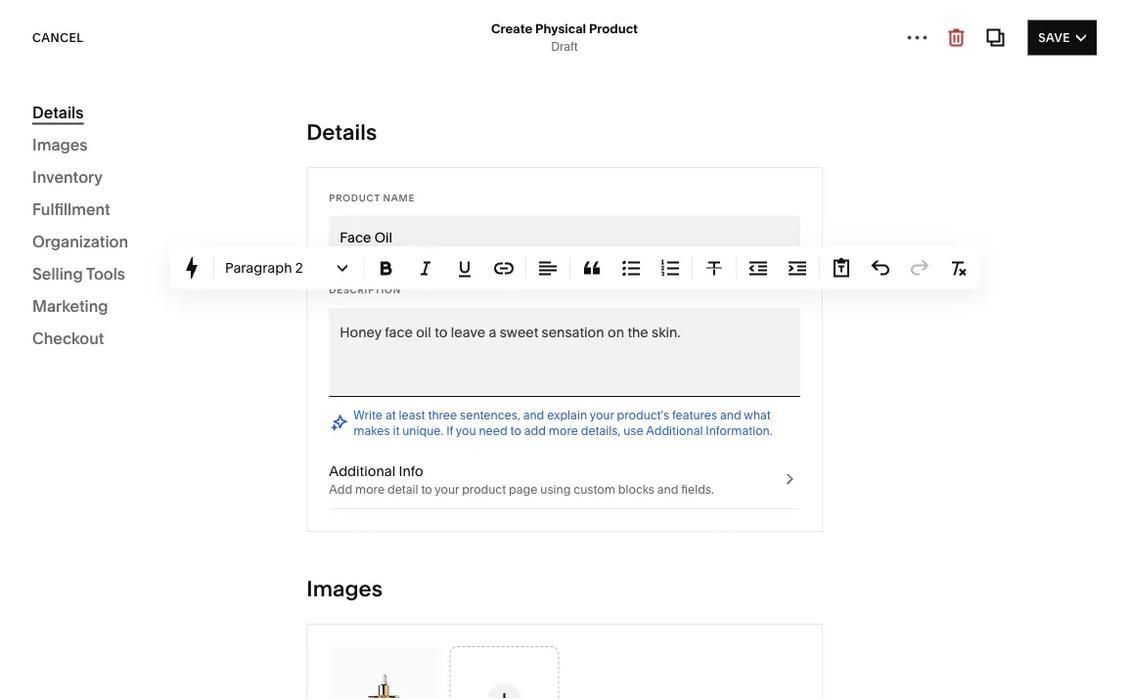Task type: vqa. For each thing, say whether or not it's contained in the screenshot.
Section for Add Section
no



Task type: describe. For each thing, give the bounding box(es) containing it.
products link
[[43, 184, 228, 217]]

go
[[363, 491, 380, 505]]

cancel button
[[32, 20, 84, 55]]

honey
[[340, 324, 382, 341]]

sensation
[[542, 324, 604, 341]]

orders link
[[43, 217, 228, 251]]

0 vertical spatial tools
[[86, 264, 125, 283]]

products products added.
[[363, 213, 455, 247]]

products for products
[[43, 192, 102, 209]]

if
[[446, 424, 453, 438]]

0 vertical spatial selling
[[32, 156, 83, 175]]

payments
[[363, 299, 427, 316]]

0 vertical spatial the
[[628, 324, 649, 341]]

invoicing
[[43, 292, 103, 309]]

leave
[[451, 324, 485, 341]]

your down the unlimited
[[941, 311, 974, 330]]

description
[[329, 284, 401, 296]]

out
[[645, 664, 666, 681]]

indent image
[[787, 258, 808, 279]]

your
[[290, 664, 319, 681]]

paste as plain text image
[[831, 258, 852, 279]]

unlimited
[[929, 279, 998, 298]]

at
[[385, 409, 396, 423]]

it
[[393, 424, 400, 438]]

using
[[540, 483, 571, 497]]

website
[[32, 121, 93, 140]]

to right now
[[544, 664, 557, 681]]

discounts
[[43, 259, 108, 275]]

a for way
[[389, 319, 396, 333]]

need
[[479, 424, 508, 438]]

italic image
[[415, 258, 436, 279]]

start inside subscribe to a commerce plan to start selling with these benefits:
[[917, 225, 950, 244]]

your trial ends in 14 days. upgrade now to get the most out of your site.
[[290, 664, 743, 681]]

details,
[[581, 424, 621, 438]]

to right oil
[[435, 324, 448, 341]]

with
[[1006, 225, 1037, 244]]

1 horizontal spatial get
[[560, 664, 582, 681]]

your right up on the top of page
[[380, 128, 426, 154]]

1 vertical spatial the
[[585, 664, 606, 681]]

payments add a way to get paid.
[[363, 299, 486, 333]]

detail
[[387, 483, 418, 497]]

products
[[1002, 279, 1069, 298]]

fields.
[[681, 483, 714, 497]]

products for products products added.
[[363, 213, 422, 230]]

sentences,
[[460, 409, 520, 423]]

publish
[[363, 472, 411, 488]]

subscription choose a subscription plan.
[[363, 386, 517, 419]]

orders
[[43, 226, 88, 242]]

trial
[[322, 664, 346, 681]]

write at least three sentences, and explain your product's features and what makes it unique. if you need to add more details, use additional information.
[[354, 409, 773, 438]]

to inside write at least three sentences, and explain your product's features and what makes it unique. if you need to add more details, use additional information.
[[510, 424, 521, 438]]

information.
[[706, 424, 773, 438]]

a right the paid.
[[489, 324, 497, 341]]

your inside the additional info add more detail to your product page using custom blocks and fields.
[[435, 483, 459, 497]]

2 vertical spatial selling
[[43, 325, 87, 342]]

store
[[431, 128, 484, 154]]

and up add
[[523, 409, 544, 423]]

1 vertical spatial tools
[[90, 325, 124, 342]]

selling tools link
[[43, 317, 228, 350]]

product name
[[329, 192, 415, 204]]

makes
[[354, 424, 390, 438]]

product
[[462, 483, 506, 497]]

site
[[1061, 43, 1087, 57]]

bulleted list image
[[620, 258, 642, 279]]

grow
[[898, 311, 938, 330]]

of
[[670, 664, 682, 681]]

skin.
[[652, 324, 681, 341]]

invoicing link
[[43, 284, 228, 317]]

marketing
[[32, 297, 108, 316]]

audience
[[977, 311, 1047, 330]]

discounts link
[[43, 251, 228, 284]]

info
[[399, 463, 423, 480]]

commerce
[[973, 204, 1056, 223]]

features
[[672, 409, 717, 423]]

1 horizontal spatial images
[[307, 576, 383, 602]]

additional info add more detail to your product page using custom blocks and fields.
[[329, 463, 714, 497]]

to up selling
[[942, 204, 956, 223]]

you
[[456, 424, 476, 438]]

sweet
[[500, 324, 538, 341]]

cancel
[[32, 30, 84, 45]]

your right of
[[685, 664, 714, 681]]

three
[[428, 409, 457, 423]]

draft
[[551, 40, 578, 54]]

outdent image
[[748, 258, 769, 279]]

upgrade
[[453, 664, 510, 681]]

paragraph
[[225, 260, 292, 276]]

numbered list image
[[660, 258, 681, 279]]

and inside the additional info add more detail to your product page using custom blocks and fields.
[[657, 483, 679, 497]]

honey face oil to leave a sweet sensation on the skin.
[[340, 324, 681, 341]]



Task type: locate. For each thing, give the bounding box(es) containing it.
quote image
[[581, 258, 603, 279]]

on
[[608, 324, 624, 341]]

left align image
[[537, 258, 559, 279]]

selling down marketing
[[43, 325, 87, 342]]

a inside subscription choose a subscription plan.
[[409, 405, 416, 419]]

0 vertical spatial additional
[[646, 424, 703, 438]]

paragraph 2
[[225, 260, 303, 276]]

get inside the payments add a way to get paid.
[[437, 319, 455, 333]]

to
[[942, 204, 956, 223], [899, 225, 913, 244], [423, 319, 434, 333], [435, 324, 448, 341], [510, 424, 521, 438], [421, 483, 432, 497], [421, 597, 442, 624], [544, 664, 557, 681]]

0 horizontal spatial start
[[428, 491, 453, 505]]

product left name at the top left of the page
[[329, 192, 380, 204]]

more inside write at least three sentences, and explain your product's features and what makes it unique. if you need to add more details, use additional information.
[[549, 424, 578, 438]]

sell unlimited products
[[898, 279, 1069, 298]]

up
[[349, 128, 376, 154]]

paragraph 2 button
[[218, 251, 360, 286]]

redo image
[[909, 258, 931, 279]]

sell
[[898, 279, 925, 298]]

selling
[[954, 225, 1002, 244]]

ends
[[350, 664, 382, 681]]

0 vertical spatial get
[[437, 319, 455, 333]]

organization
[[32, 232, 128, 251]]

1 vertical spatial selling
[[32, 264, 83, 283]]

and left fields.
[[657, 483, 679, 497]]

your left product
[[435, 483, 459, 497]]

oil
[[416, 324, 431, 341]]

more left the detail
[[355, 483, 385, 497]]

to left add
[[510, 424, 521, 438]]

add inside the additional info add more detail to your product page using custom blocks and fields.
[[329, 483, 352, 497]]

add
[[363, 319, 386, 333], [329, 483, 352, 497]]

product right 'physical'
[[589, 21, 638, 36]]

2 vertical spatial products
[[363, 233, 413, 247]]

1 horizontal spatial details
[[307, 119, 377, 145]]

save button
[[1028, 20, 1097, 55]]

more
[[304, 597, 359, 624]]

0 horizontal spatial images
[[32, 135, 88, 154]]

0 vertical spatial selling tools
[[32, 264, 125, 283]]

site.
[[717, 664, 743, 681]]

what
[[744, 409, 771, 423]]

your inside write at least three sentences, and explain your product's features and what makes it unique. if you need to add more details, use additional information.
[[590, 409, 614, 423]]

1 horizontal spatial more
[[549, 424, 578, 438]]

way
[[398, 319, 420, 333]]

selling down website on the top
[[32, 156, 83, 175]]

additional up the 'go' on the bottom
[[329, 463, 396, 480]]

1 vertical spatial more
[[355, 483, 385, 497]]

to right the detail
[[421, 483, 432, 497]]

additional
[[646, 424, 703, 438], [329, 463, 396, 480]]

face
[[385, 324, 413, 341]]

1 horizontal spatial the
[[628, 324, 649, 341]]

subscribe to a commerce plan to start selling with these benefits:
[[863, 204, 1056, 266]]

0 vertical spatial add
[[363, 319, 386, 333]]

to left sell
[[421, 597, 442, 624]]

0 vertical spatial start
[[917, 225, 950, 244]]

custom
[[574, 483, 615, 497]]

1 horizontal spatial additional
[[646, 424, 703, 438]]

the right on
[[628, 324, 649, 341]]

images up inventory
[[32, 135, 88, 154]]

get right oil
[[437, 319, 455, 333]]

product's
[[617, 409, 669, 423]]

a inside subscribe to a commerce plan to start selling with these benefits:
[[960, 204, 969, 223]]

0 horizontal spatial get
[[437, 319, 455, 333]]

underline image
[[454, 258, 476, 279]]

to right way
[[423, 319, 434, 333]]

to inside the additional info add more detail to your product page using custom blocks and fields.
[[421, 483, 432, 497]]

0 horizontal spatial product
[[329, 192, 380, 204]]

in
[[385, 664, 397, 681]]

use
[[624, 424, 644, 438]]

a inside the payments add a way to get paid.
[[389, 319, 396, 333]]

a left way
[[389, 319, 396, 333]]

selling up invoicing
[[32, 264, 83, 283]]

fulfillment
[[32, 200, 110, 219]]

products
[[43, 192, 102, 209], [363, 213, 422, 230], [363, 233, 413, 247]]

1 vertical spatial get
[[560, 664, 582, 681]]

1 horizontal spatial start
[[917, 225, 950, 244]]

get right now
[[560, 664, 582, 681]]

and up information.
[[720, 409, 741, 423]]

unique.
[[402, 424, 444, 438]]

1 horizontal spatial add
[[363, 319, 386, 333]]

a for subscription
[[409, 405, 416, 419]]

the
[[628, 324, 649, 341], [585, 664, 606, 681]]

1 vertical spatial additional
[[329, 463, 396, 480]]

1 vertical spatial images
[[307, 576, 383, 602]]

add left the 'go' on the bottom
[[329, 483, 352, 497]]

0 horizontal spatial details
[[32, 103, 84, 122]]

more inside the additional info add more detail to your product page using custom blocks and fields.
[[355, 483, 385, 497]]

additional inside write at least three sentences, and explain your product's features and what makes it unique. if you need to add more details, use additional information.
[[646, 424, 703, 438]]

days.
[[416, 664, 450, 681]]

tools up "invoicing" link
[[86, 264, 125, 283]]

clear formatting image
[[948, 258, 970, 279]]

tools
[[86, 264, 125, 283], [90, 325, 124, 342]]

1 vertical spatial start
[[428, 491, 453, 505]]

most
[[609, 664, 642, 681]]

and inside the publish go live and start selling.
[[404, 491, 425, 505]]

products inside 'link'
[[43, 192, 102, 209]]

edit
[[1030, 43, 1057, 57]]

save
[[1039, 30, 1071, 45]]

add down payments
[[363, 319, 386, 333]]

selling link
[[32, 155, 217, 178]]

checkout
[[32, 329, 104, 348]]

tools down "invoicing" link
[[90, 325, 124, 342]]

0 horizontal spatial more
[[355, 483, 385, 497]]

subscription
[[419, 405, 488, 419]]

add inside the payments add a way to get paid.
[[363, 319, 386, 333]]

additional inside the additional info add more detail to your product page using custom blocks and fields.
[[329, 463, 396, 480]]

plan.
[[490, 405, 517, 419]]

14
[[400, 664, 413, 681]]

images
[[32, 135, 88, 154], [307, 576, 383, 602]]

1 vertical spatial selling tools
[[43, 325, 124, 342]]

create
[[491, 21, 533, 36]]

a up selling
[[960, 204, 969, 223]]

1 horizontal spatial product
[[589, 21, 638, 36]]

subscribe
[[863, 204, 938, 223]]

more ways to sell
[[304, 597, 483, 624]]

selling.
[[456, 491, 495, 505]]

create physical product draft
[[491, 21, 638, 54]]

plan
[[863, 225, 895, 244]]

0 vertical spatial products
[[43, 192, 102, 209]]

set up your store
[[309, 128, 484, 154]]

start up benefits:
[[917, 225, 950, 244]]

live
[[382, 491, 401, 505]]

Eucalyptus Face Scrub field
[[340, 227, 789, 249]]

products up bold image
[[363, 233, 413, 247]]

inventory
[[32, 167, 103, 186]]

and
[[523, 409, 544, 423], [720, 409, 741, 423], [657, 483, 679, 497], [404, 491, 425, 505]]

a down 'subscription'
[[409, 405, 416, 419]]

explain
[[547, 409, 587, 423]]

0 horizontal spatial add
[[329, 483, 352, 497]]

products down inventory
[[43, 192, 102, 209]]

1 vertical spatial products
[[363, 213, 422, 230]]

0 horizontal spatial additional
[[329, 463, 396, 480]]

to inside the payments add a way to get paid.
[[423, 319, 434, 333]]

and right live
[[404, 491, 425, 505]]

link image
[[493, 258, 515, 279]]

images up trial
[[307, 576, 383, 602]]

start inside the publish go live and start selling.
[[428, 491, 453, 505]]

0 horizontal spatial the
[[585, 664, 606, 681]]

page
[[509, 483, 538, 497]]

products down name at the top left of the page
[[363, 213, 422, 230]]

edit site
[[1030, 43, 1087, 57]]

edit site button
[[1019, 32, 1098, 68]]

paid.
[[458, 319, 486, 333]]

details up inventory
[[32, 103, 84, 122]]

a for commerce
[[960, 204, 969, 223]]

selling
[[32, 156, 83, 175], [32, 264, 83, 283], [43, 325, 87, 342]]

subscription
[[363, 386, 446, 402]]

added.
[[416, 233, 455, 247]]

additional down features on the right of page
[[646, 424, 703, 438]]

strikethrough image
[[704, 258, 725, 279]]

ways
[[363, 597, 416, 624]]

choose
[[363, 405, 406, 419]]

bold image
[[376, 258, 397, 279]]

2
[[295, 260, 303, 276]]

1 vertical spatial add
[[329, 483, 352, 497]]

0 vertical spatial images
[[32, 135, 88, 154]]

details up product name on the left top of the page
[[307, 119, 377, 145]]

1 vertical spatial product
[[329, 192, 380, 204]]

product inside create physical product draft
[[589, 21, 638, 36]]

your
[[380, 128, 426, 154], [941, 311, 974, 330], [590, 409, 614, 423], [435, 483, 459, 497], [685, 664, 714, 681]]

more down explain
[[549, 424, 578, 438]]

0 vertical spatial more
[[549, 424, 578, 438]]

website link
[[32, 120, 217, 143]]

least
[[399, 409, 425, 423]]

your up details,
[[590, 409, 614, 423]]

a
[[960, 204, 969, 223], [389, 319, 396, 333], [489, 324, 497, 341], [409, 405, 416, 419]]

selling tools up invoicing
[[32, 264, 125, 283]]

get
[[437, 319, 455, 333], [560, 664, 582, 681]]

start left selling.
[[428, 491, 453, 505]]

to down "subscribe"
[[899, 225, 913, 244]]

benefits:
[[908, 247, 971, 266]]

now
[[514, 664, 541, 681]]

start
[[917, 225, 950, 244], [428, 491, 453, 505]]

redo image
[[870, 258, 891, 279]]

sell
[[447, 597, 483, 624]]

0 vertical spatial product
[[589, 21, 638, 36]]

blocks
[[618, 483, 655, 497]]

the left "most"
[[585, 664, 606, 681]]

name
[[383, 192, 415, 204]]

selling tools down marketing
[[43, 325, 124, 342]]



